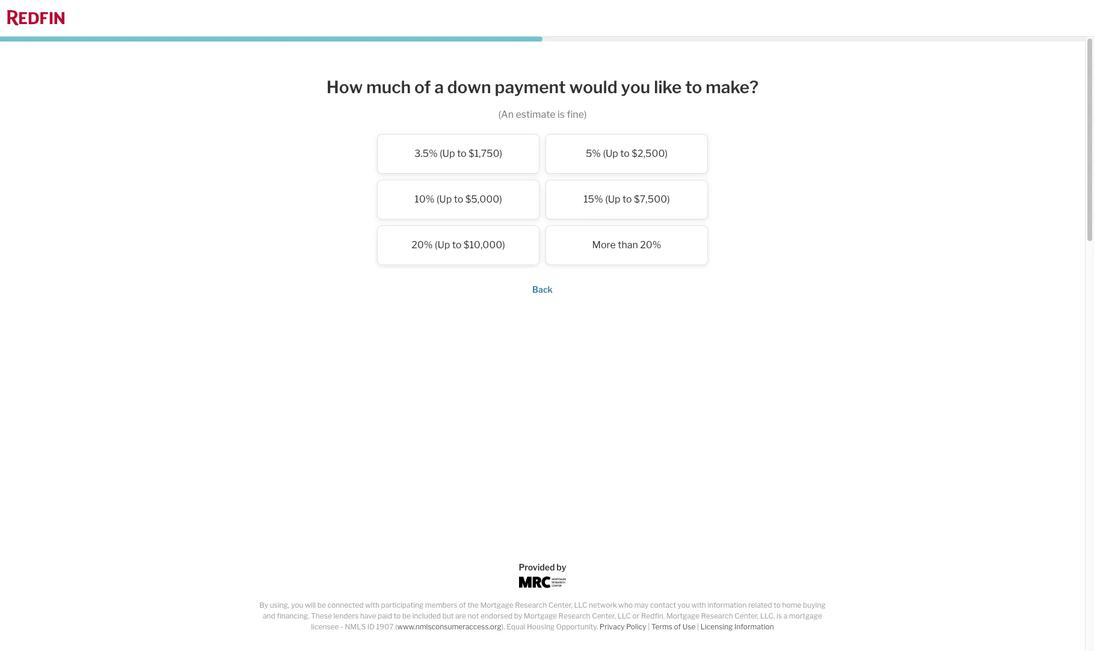 Task type: vqa. For each thing, say whether or not it's contained in the screenshot.
For rent Button on the right of page
no



Task type: locate. For each thing, give the bounding box(es) containing it.
to left $5,000)
[[454, 193, 463, 205]]

20% (up to $10,000)
[[412, 239, 505, 251]]

1 vertical spatial of
[[459, 601, 466, 610]]

licensing information link
[[701, 623, 774, 632]]

0 horizontal spatial 20%
[[412, 239, 433, 251]]

(up for (up to $1,750)
[[440, 148, 455, 159]]

0 horizontal spatial be
[[317, 601, 326, 610]]

mortgage
[[789, 612, 822, 621]]

1 horizontal spatial mortgage
[[524, 612, 557, 621]]

$5,000)
[[465, 193, 502, 205]]

to up (
[[394, 612, 401, 621]]

is
[[777, 612, 782, 621]]

have
[[360, 612, 376, 621]]

1 vertical spatial by
[[514, 612, 522, 621]]

will
[[305, 601, 316, 610]]

of inside by using, you will be connected with participating members of the mortgage research center, llc network who may contact you with information related to home buying and financing. these lenders have paid to be included but are not endorsed by mortgage research center, llc or redfin. mortgage research center, llc. is a mortgage licensee - nmls id 1907 (
[[459, 601, 466, 610]]

you
[[621, 77, 651, 97], [291, 601, 303, 610], [678, 601, 690, 610]]

like
[[654, 77, 682, 97]]

0 vertical spatial llc
[[574, 601, 587, 610]]

(up right 15%
[[605, 193, 621, 205]]

to
[[457, 148, 467, 159], [620, 148, 630, 159], [454, 193, 463, 205], [623, 193, 632, 205], [452, 239, 462, 251], [774, 601, 781, 610], [394, 612, 401, 621]]

than
[[618, 239, 638, 251]]

information
[[735, 623, 774, 632]]

to left the $7,500)
[[623, 193, 632, 205]]

privacy
[[600, 623, 625, 632]]

0 vertical spatial by
[[557, 562, 566, 573]]

related
[[748, 601, 772, 610]]

by
[[557, 562, 566, 573], [514, 612, 522, 621]]

1 horizontal spatial llc
[[618, 612, 631, 621]]

you right contact
[[678, 601, 690, 610]]

redfin.
[[641, 612, 665, 621]]

be down participating
[[402, 612, 411, 621]]

how
[[327, 77, 363, 97]]

(up for (up to $2,500)
[[603, 148, 618, 159]]

20% right 'than'
[[640, 239, 661, 251]]

included
[[412, 612, 441, 621]]

1 horizontal spatial with
[[692, 601, 706, 610]]

mortgage up use
[[666, 612, 700, 621]]

2 with from the left
[[692, 601, 706, 610]]

$1,750)
[[469, 148, 502, 159]]

20% down 10%
[[412, 239, 433, 251]]

0 horizontal spatial a
[[434, 77, 444, 97]]

provided
[[519, 562, 555, 573]]

0 horizontal spatial of
[[414, 77, 431, 97]]

with up use
[[692, 601, 706, 610]]

| down the redfin.
[[648, 623, 650, 632]]

research up opportunity.
[[559, 612, 591, 621]]

(an estimate is fine)
[[498, 109, 587, 120]]

financing.
[[277, 612, 309, 621]]

0 vertical spatial a
[[434, 77, 444, 97]]

center, up "information"
[[735, 612, 759, 621]]

network
[[589, 601, 617, 610]]

3.5%
[[414, 148, 438, 159]]

by up "equal"
[[514, 612, 522, 621]]

center,
[[548, 601, 573, 610], [592, 612, 616, 621], [735, 612, 759, 621]]

a left down
[[434, 77, 444, 97]]

20%
[[412, 239, 433, 251], [640, 239, 661, 251]]

|
[[648, 623, 650, 632], [697, 623, 699, 632]]

llc up privacy policy link
[[618, 612, 631, 621]]

(up for (up to $10,000)
[[435, 239, 450, 251]]

be
[[317, 601, 326, 610], [402, 612, 411, 621]]

down
[[447, 77, 491, 97]]

mortgage up endorsed
[[480, 601, 514, 610]]

research up housing
[[515, 601, 547, 610]]

$7,500)
[[634, 193, 670, 205]]

1 horizontal spatial 20%
[[640, 239, 661, 251]]

more
[[592, 239, 616, 251]]

of right much
[[414, 77, 431, 97]]

of left use
[[674, 623, 681, 632]]

the
[[468, 601, 479, 610]]

1 horizontal spatial by
[[557, 562, 566, 573]]

to left '$10,000)'
[[452, 239, 462, 251]]

www.nmlsconsumeraccess.org
[[397, 623, 502, 632]]

a
[[434, 77, 444, 97], [784, 612, 788, 621]]

0 horizontal spatial you
[[291, 601, 303, 610]]

research up licensing
[[701, 612, 733, 621]]

terms of use link
[[651, 623, 696, 632]]

are
[[455, 612, 466, 621]]

but
[[443, 612, 454, 621]]

equal
[[507, 623, 525, 632]]

2 horizontal spatial you
[[678, 601, 690, 610]]

2 vertical spatial of
[[674, 623, 681, 632]]

mortgage
[[480, 601, 514, 610], [524, 612, 557, 621], [666, 612, 700, 621]]

nmls
[[345, 623, 366, 632]]

you up financing.
[[291, 601, 303, 610]]

who
[[619, 601, 633, 610]]

| right use
[[697, 623, 699, 632]]

or
[[633, 612, 640, 621]]

1 vertical spatial a
[[784, 612, 788, 621]]

using,
[[270, 601, 290, 610]]

(up right 5%
[[603, 148, 618, 159]]

1 horizontal spatial center,
[[592, 612, 616, 621]]

0 horizontal spatial |
[[648, 623, 650, 632]]

).
[[502, 623, 505, 632]]

(up right 3.5%
[[440, 148, 455, 159]]

0 horizontal spatial llc
[[574, 601, 587, 610]]

llc
[[574, 601, 587, 610], [618, 612, 631, 621]]

(up right 10%
[[437, 193, 452, 205]]

2 horizontal spatial research
[[701, 612, 733, 621]]

1 horizontal spatial you
[[621, 77, 651, 97]]

(up left '$10,000)'
[[435, 239, 450, 251]]

of
[[414, 77, 431, 97], [459, 601, 466, 610], [674, 623, 681, 632]]

by up mortgage research center image
[[557, 562, 566, 573]]

privacy policy link
[[600, 623, 646, 632]]

1 horizontal spatial a
[[784, 612, 788, 621]]

to left $2,500)
[[620, 148, 630, 159]]

0 horizontal spatial with
[[365, 601, 380, 610]]

1 | from the left
[[648, 623, 650, 632]]

how much of a down payment would you like to make? option group
[[302, 134, 783, 271]]

0 horizontal spatial mortgage
[[480, 601, 514, 610]]

1 horizontal spatial |
[[697, 623, 699, 632]]

more than 20%
[[592, 239, 661, 251]]

you left 'like'
[[621, 77, 651, 97]]

by inside by using, you will be connected with participating members of the mortgage research center, llc network who may contact you with information related to home buying and financing. these lenders have paid to be included but are not endorsed by mortgage research center, llc or redfin. mortgage research center, llc. is a mortgage licensee - nmls id 1907 (
[[514, 612, 522, 621]]

1 horizontal spatial of
[[459, 601, 466, 610]]

to for $2,500)
[[620, 148, 630, 159]]

-
[[341, 623, 343, 632]]

0 horizontal spatial by
[[514, 612, 522, 621]]

(up
[[440, 148, 455, 159], [603, 148, 618, 159], [437, 193, 452, 205], [605, 193, 621, 205], [435, 239, 450, 251]]

with
[[365, 601, 380, 610], [692, 601, 706, 610]]

information
[[708, 601, 747, 610]]

of left the
[[459, 601, 466, 610]]

research
[[515, 601, 547, 610], [559, 612, 591, 621], [701, 612, 733, 621]]

2 horizontal spatial of
[[674, 623, 681, 632]]

center, down network
[[592, 612, 616, 621]]

a right is
[[784, 612, 788, 621]]

policy
[[626, 623, 646, 632]]

mortgage up housing
[[524, 612, 557, 621]]

llc up opportunity.
[[574, 601, 587, 610]]

be up "these"
[[317, 601, 326, 610]]

back button
[[532, 284, 553, 295]]

10%
[[415, 193, 435, 205]]

by
[[259, 601, 268, 610]]

to left $1,750)
[[457, 148, 467, 159]]

center, up opportunity.
[[548, 601, 573, 610]]

with up have
[[365, 601, 380, 610]]

1 vertical spatial be
[[402, 612, 411, 621]]

may
[[634, 601, 649, 610]]

0 horizontal spatial center,
[[548, 601, 573, 610]]



Task type: describe. For each thing, give the bounding box(es) containing it.
terms
[[651, 623, 673, 632]]

id
[[367, 623, 375, 632]]

much
[[366, 77, 411, 97]]

2 20% from the left
[[640, 239, 661, 251]]

endorsed
[[481, 612, 513, 621]]

2 horizontal spatial center,
[[735, 612, 759, 621]]

(up for (up to $5,000)
[[437, 193, 452, 205]]

to for $1,750)
[[457, 148, 467, 159]]

1 with from the left
[[365, 601, 380, 610]]

and
[[263, 612, 275, 621]]

15% (up to $7,500)
[[584, 193, 670, 205]]

2 horizontal spatial mortgage
[[666, 612, 700, 621]]

lenders
[[334, 612, 359, 621]]

provided by
[[519, 562, 566, 573]]

0 vertical spatial of
[[414, 77, 431, 97]]

home
[[782, 601, 802, 610]]

buying
[[803, 601, 826, 610]]

contact
[[650, 601, 676, 610]]

15%
[[584, 193, 603, 205]]

to for $7,500)
[[623, 193, 632, 205]]

1 vertical spatial llc
[[618, 612, 631, 621]]

estimate
[[516, 109, 556, 120]]

(
[[395, 623, 397, 632]]

paid
[[378, 612, 392, 621]]

would
[[569, 77, 618, 97]]

5%
[[586, 148, 601, 159]]

1 20% from the left
[[412, 239, 433, 251]]

connected
[[328, 601, 364, 610]]

of for housing
[[674, 623, 681, 632]]

is fine)
[[558, 109, 587, 120]]

back
[[532, 284, 553, 295]]

1 horizontal spatial be
[[402, 612, 411, 621]]

2 | from the left
[[697, 623, 699, 632]]

llc.
[[760, 612, 775, 621]]

$2,500)
[[632, 148, 668, 159]]

www.nmlsconsumeraccess.org ). equal housing opportunity. privacy policy | terms of use | licensing information
[[397, 623, 774, 632]]

by using, you will be connected with participating members of the mortgage research center, llc network who may contact you with information related to home buying and financing. these lenders have paid to be included but are not endorsed by mortgage research center, llc or redfin. mortgage research center, llc. is a mortgage licensee - nmls id 1907 (
[[259, 601, 826, 632]]

10% (up to $5,000)
[[415, 193, 502, 205]]

to for $5,000)
[[454, 193, 463, 205]]

1907
[[376, 623, 394, 632]]

$10,000)
[[464, 239, 505, 251]]

(up for (up to $7,500)
[[605, 193, 621, 205]]

licensing
[[701, 623, 733, 632]]

3.5% (up to $1,750)
[[414, 148, 502, 159]]

opportunity.
[[556, 623, 598, 632]]

5% (up to $2,500)
[[586, 148, 668, 159]]

(an
[[498, 109, 514, 120]]

these
[[311, 612, 332, 621]]

a inside by using, you will be connected with participating members of the mortgage research center, llc network who may contact you with information related to home buying and financing. these lenders have paid to be included but are not endorsed by mortgage research center, llc or redfin. mortgage research center, llc. is a mortgage licensee - nmls id 1907 (
[[784, 612, 788, 621]]

to for $10,000)
[[452, 239, 462, 251]]

not
[[468, 612, 479, 621]]

housing
[[527, 623, 555, 632]]

payment
[[495, 77, 566, 97]]

0 horizontal spatial research
[[515, 601, 547, 610]]

to make?
[[685, 77, 759, 97]]

mortgage research center image
[[519, 577, 566, 588]]

to up is
[[774, 601, 781, 610]]

1 horizontal spatial research
[[559, 612, 591, 621]]

licensee
[[311, 623, 339, 632]]

0 vertical spatial be
[[317, 601, 326, 610]]

use
[[683, 623, 696, 632]]

of for will
[[459, 601, 466, 610]]

participating
[[381, 601, 424, 610]]

how much of a down payment would you like to make?
[[327, 77, 759, 97]]

members
[[425, 601, 457, 610]]

www.nmlsconsumeraccess.org link
[[397, 623, 502, 632]]



